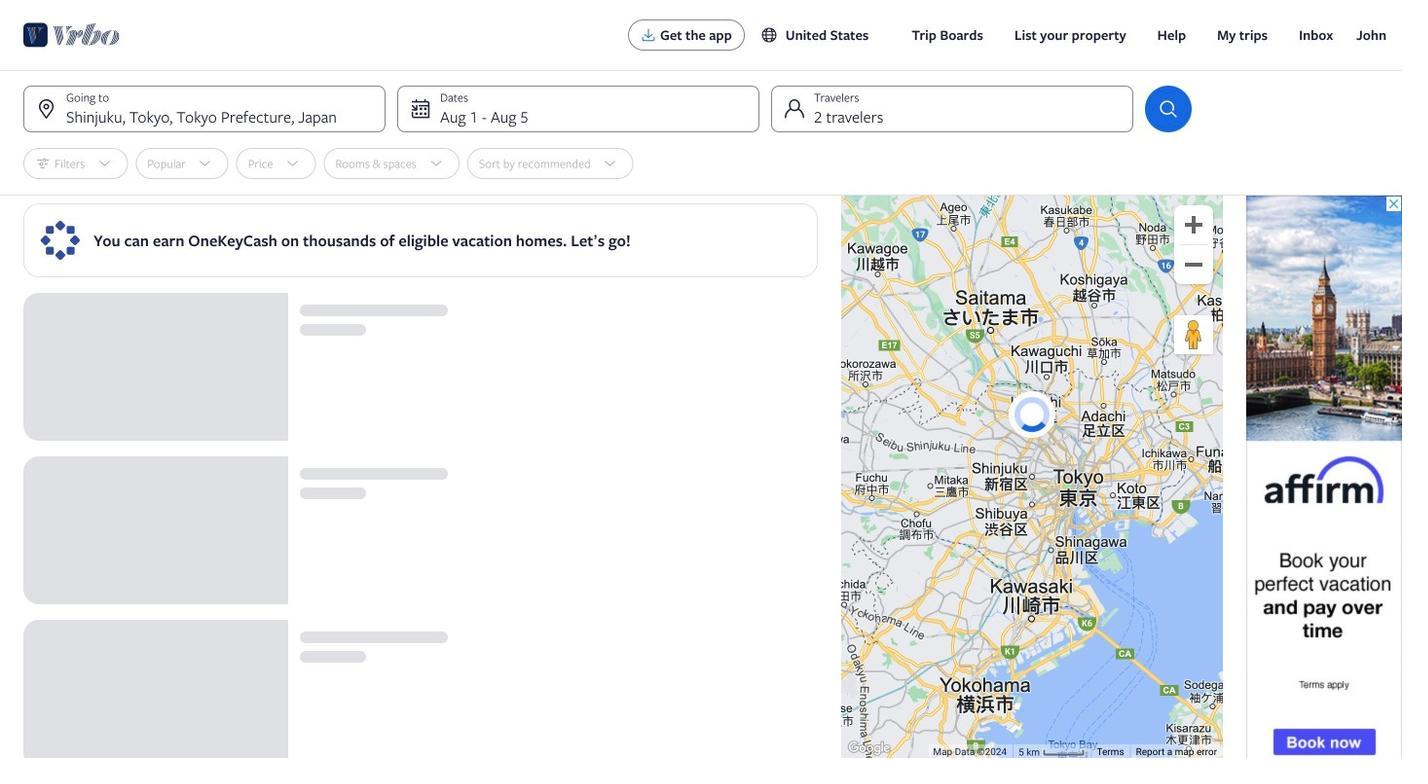Task type: describe. For each thing, give the bounding box(es) containing it.
vrbo logo image
[[23, 19, 120, 51]]

download the app button image
[[641, 27, 657, 43]]



Task type: vqa. For each thing, say whether or not it's contained in the screenshot.
'vrbo logo'
yes



Task type: locate. For each thing, give the bounding box(es) containing it.
google image
[[847, 739, 893, 759]]

search image
[[1157, 97, 1181, 121]]

map region
[[842, 196, 1224, 759]]

one key blue tier image
[[39, 219, 82, 262]]

small image
[[761, 26, 786, 44]]



